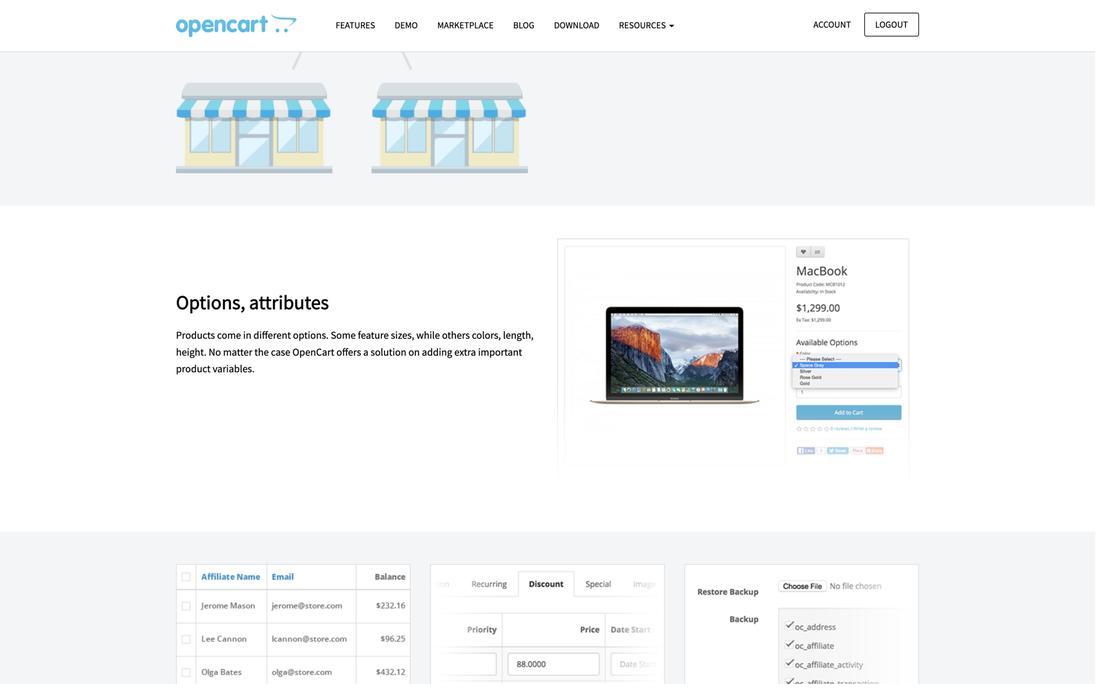 Task type: locate. For each thing, give the bounding box(es) containing it.
0 horizontal spatial a
[[364, 346, 369, 359]]

resources link
[[610, 14, 685, 37]]

on inside "products come in different options. some feature sizes, while others colors, length, height. no matter the case opencart offers a solution on adding extra important product variables."
[[409, 346, 420, 359]]

feature
[[358, 329, 389, 342]]

one
[[684, 3, 701, 16]]

manage multiple stores from one admin interface. set products to appear on different stores. choose a different theme for each store. localize store settings. set per store product prices.
[[558, 3, 918, 49]]

matter
[[223, 346, 253, 359]]

some
[[331, 329, 356, 342]]

on up the settings.
[[877, 3, 888, 16]]

important
[[478, 346, 523, 359]]

1 horizontal spatial store
[[841, 20, 863, 33]]

features
[[336, 19, 375, 31]]

product inside manage multiple stores from one admin interface. set products to appear on different stores. choose a different theme for each store. localize store settings. set per store product prices.
[[598, 36, 633, 49]]

product
[[598, 36, 633, 49], [176, 363, 211, 376]]

1 horizontal spatial product
[[598, 36, 633, 49]]

while
[[417, 329, 440, 342]]

store down the appear
[[841, 20, 863, 33]]

1 horizontal spatial a
[[663, 20, 668, 33]]

0 horizontal spatial set
[[776, 3, 790, 16]]

set
[[776, 3, 790, 16], [904, 20, 918, 33]]

different up case
[[254, 329, 291, 342]]

0 vertical spatial a
[[663, 20, 668, 33]]

account link
[[803, 13, 863, 36]]

back-up and restore image
[[685, 565, 920, 685]]

choose
[[628, 20, 661, 33]]

prices.
[[635, 36, 664, 49]]

others
[[442, 329, 470, 342]]

opencart - features image
[[176, 14, 297, 37]]

settings.
[[865, 20, 902, 33]]

0 vertical spatial store
[[841, 20, 863, 33]]

products come in different options. some feature sizes, while others colors, length, height. no matter the case opencart offers a solution on adding extra important product variables.
[[176, 329, 534, 376]]

colors,
[[472, 329, 501, 342]]

different
[[558, 20, 595, 33], [670, 20, 707, 33], [254, 329, 291, 342]]

options.
[[293, 329, 329, 342]]

1 vertical spatial product
[[176, 363, 211, 376]]

marketplace
[[438, 19, 494, 31]]

theme
[[710, 20, 738, 33]]

on inside manage multiple stores from one admin interface. set products to appear on different stores. choose a different theme for each store. localize store settings. set per store product prices.
[[877, 3, 888, 16]]

1 horizontal spatial on
[[877, 3, 888, 16]]

per
[[558, 36, 572, 49]]

1 vertical spatial on
[[409, 346, 420, 359]]

a
[[663, 20, 668, 33], [364, 346, 369, 359]]

store.
[[777, 20, 802, 33]]

discounts, coupons, specials image
[[431, 565, 665, 685]]

extra
[[455, 346, 476, 359]]

0 horizontal spatial on
[[409, 346, 420, 359]]

0 horizontal spatial store
[[574, 36, 596, 49]]

0 vertical spatial product
[[598, 36, 633, 49]]

a right offers
[[364, 346, 369, 359]]

0 horizontal spatial different
[[254, 329, 291, 342]]

options,
[[176, 290, 245, 315]]

stores
[[633, 3, 659, 16]]

options, attributes
[[176, 290, 329, 315]]

multi store image
[[176, 0, 528, 174]]

1 vertical spatial set
[[904, 20, 918, 33]]

resources
[[619, 19, 668, 31]]

interface.
[[733, 3, 774, 16]]

0 vertical spatial set
[[776, 3, 790, 16]]

offers
[[337, 346, 361, 359]]

store down download
[[574, 36, 596, 49]]

different down manage
[[558, 20, 595, 33]]

on down sizes,
[[409, 346, 420, 359]]

1 vertical spatial a
[[364, 346, 369, 359]]

0 vertical spatial on
[[877, 3, 888, 16]]

product down stores.
[[598, 36, 633, 49]]

admin
[[703, 3, 731, 16]]

product down height.
[[176, 363, 211, 376]]

store
[[841, 20, 863, 33], [574, 36, 596, 49]]

to
[[833, 3, 842, 16]]

a down 'from'
[[663, 20, 668, 33]]

on
[[877, 3, 888, 16], [409, 346, 420, 359]]

blog
[[514, 19, 535, 31]]

1 vertical spatial store
[[574, 36, 596, 49]]

adding
[[422, 346, 453, 359]]

a inside manage multiple stores from one admin interface. set products to appear on different stores. choose a different theme for each store. localize store settings. set per store product prices.
[[663, 20, 668, 33]]

from
[[661, 3, 682, 16]]

0 horizontal spatial product
[[176, 363, 211, 376]]

set right the settings.
[[904, 20, 918, 33]]

attributes
[[249, 290, 329, 315]]

different down one
[[670, 20, 707, 33]]

download link
[[545, 14, 610, 37]]

set up store.
[[776, 3, 790, 16]]

sizes,
[[391, 329, 415, 342]]



Task type: vqa. For each thing, say whether or not it's contained in the screenshot.
The Store to the right
yes



Task type: describe. For each thing, give the bounding box(es) containing it.
multiple
[[594, 3, 631, 16]]

manage
[[558, 3, 592, 16]]

case
[[271, 346, 291, 359]]

products
[[792, 3, 831, 16]]

demo link
[[385, 14, 428, 37]]

options, attributes image
[[558, 239, 910, 500]]

length,
[[503, 329, 534, 342]]

variables.
[[213, 363, 255, 376]]

height.
[[176, 346, 207, 359]]

blog link
[[504, 14, 545, 37]]

features link
[[326, 14, 385, 37]]

product inside "products come in different options. some feature sizes, while others colors, length, height. no matter the case opencart offers a solution on adding extra important product variables."
[[176, 363, 211, 376]]

for
[[740, 20, 752, 33]]

in
[[243, 329, 252, 342]]

localize
[[804, 20, 839, 33]]

download
[[554, 19, 600, 31]]

a inside "products come in different options. some feature sizes, while others colors, length, height. no matter the case opencart offers a solution on adding extra important product variables."
[[364, 346, 369, 359]]

1 horizontal spatial set
[[904, 20, 918, 33]]

2 horizontal spatial different
[[670, 20, 707, 33]]

logout link
[[865, 13, 920, 36]]

affiliates image
[[176, 565, 411, 685]]

no
[[209, 346, 221, 359]]

account
[[814, 19, 852, 30]]

appear
[[844, 3, 875, 16]]

1 horizontal spatial different
[[558, 20, 595, 33]]

the
[[255, 346, 269, 359]]

demo
[[395, 19, 418, 31]]

logout
[[876, 19, 909, 30]]

products
[[176, 329, 215, 342]]

marketplace link
[[428, 14, 504, 37]]

come
[[217, 329, 241, 342]]

each
[[754, 20, 775, 33]]

stores.
[[597, 20, 626, 33]]

opencart
[[293, 346, 335, 359]]

different inside "products come in different options. some feature sizes, while others colors, length, height. no matter the case opencart offers a solution on adding extra important product variables."
[[254, 329, 291, 342]]

solution
[[371, 346, 407, 359]]



